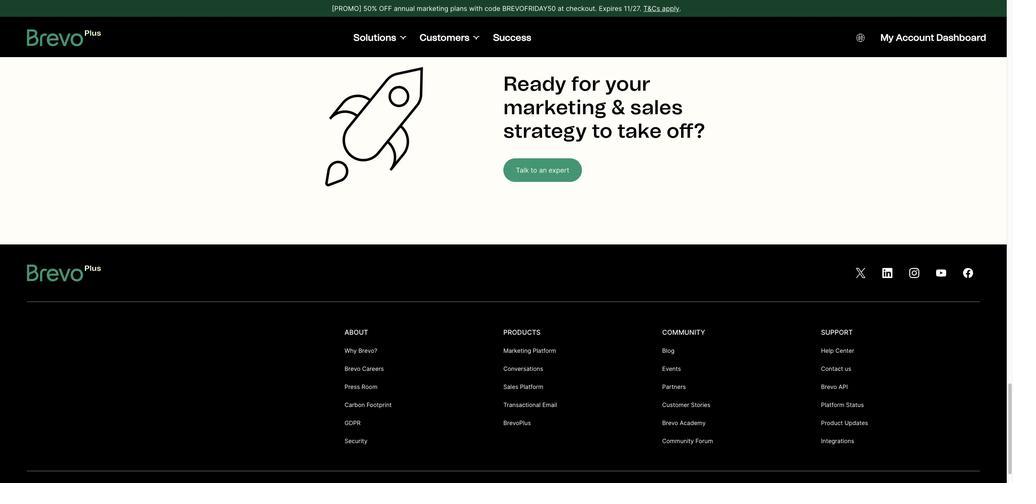 Task type: describe. For each thing, give the bounding box(es) containing it.
academy
[[680, 420, 706, 427]]

platform status
[[822, 402, 865, 409]]

contact us
[[822, 365, 852, 373]]

why brevo? link
[[345, 347, 378, 355]]

product updates
[[822, 420, 869, 427]]

brevo for brevo academy
[[663, 420, 679, 427]]

50%
[[364, 4, 377, 13]]

forum
[[696, 438, 714, 445]]

partners
[[663, 384, 687, 391]]

footprint
[[367, 402, 392, 409]]

brevo academy
[[663, 420, 706, 427]]

integrations link
[[822, 437, 855, 446]]

transactional
[[504, 402, 541, 409]]

carbon
[[345, 402, 365, 409]]

brevoplus
[[504, 420, 531, 427]]

sales platform link
[[504, 383, 544, 392]]

integrations
[[822, 438, 855, 445]]

partners link
[[663, 383, 687, 392]]

0 vertical spatial marketing
[[417, 4, 449, 13]]

off?
[[667, 119, 706, 143]]

at
[[558, 4, 564, 13]]

blog
[[663, 347, 675, 355]]

for
[[572, 72, 601, 96]]

platform inside platform status link
[[822, 402, 845, 409]]

brevo careers
[[345, 365, 384, 373]]

brevo careers link
[[345, 365, 384, 373]]

conversations link
[[504, 365, 544, 373]]

customer stories
[[663, 402, 711, 409]]

talk
[[516, 166, 529, 175]]

facebook image
[[964, 268, 974, 278]]

events
[[663, 365, 682, 373]]

account
[[897, 32, 935, 43]]

your
[[606, 72, 651, 96]]

dashboard
[[937, 32, 987, 43]]

plans
[[451, 4, 468, 13]]

ready for your marketing & sales strategy to take off?
[[504, 72, 706, 143]]

marketing platform link
[[504, 347, 557, 355]]

about
[[345, 328, 368, 337]]

twitter image
[[856, 268, 866, 278]]

ready
[[504, 72, 567, 96]]

products
[[504, 328, 541, 337]]

1 brevo image from the top
[[27, 29, 101, 46]]

icn quote image
[[615, 228, 661, 259]]

talk to an expert link
[[504, 159, 582, 182]]

security link
[[345, 437, 368, 446]]

community forum
[[663, 438, 714, 445]]

youtube image
[[937, 268, 947, 278]]

t&cs
[[644, 4, 661, 13]]

brevoplus link
[[504, 419, 531, 428]]

linkedin image
[[883, 268, 893, 278]]

transactional email link
[[504, 401, 558, 410]]

brevo academy link
[[663, 419, 706, 428]]

stories
[[692, 402, 711, 409]]

community
[[663, 328, 706, 337]]

conversations
[[504, 365, 544, 373]]

us
[[846, 365, 852, 373]]

events link
[[663, 365, 682, 373]]

carbon footprint link
[[345, 401, 392, 410]]

11/27.
[[624, 4, 642, 13]]

success
[[493, 32, 532, 43]]



Task type: locate. For each thing, give the bounding box(es) containing it.
solutions link
[[354, 32, 407, 44]]

an
[[540, 166, 547, 175]]

1 vertical spatial platform
[[520, 384, 544, 391]]

platform inside sales platform link
[[520, 384, 544, 391]]

to inside talk to an expert link
[[531, 166, 538, 175]]

0 vertical spatial to
[[592, 119, 613, 143]]

platform inside marketing platform 'link'
[[533, 347, 557, 355]]

api
[[839, 384, 849, 391]]

to
[[592, 119, 613, 143], [531, 166, 538, 175]]

marketing inside ready for your marketing & sales strategy to take off?
[[504, 95, 607, 119]]

brevo left the api on the bottom right of page
[[822, 384, 838, 391]]

1 vertical spatial brevo image
[[27, 265, 101, 282]]

status
[[847, 402, 865, 409]]

platform up the transactional email
[[520, 384, 544, 391]]

platform for sales platform
[[520, 384, 544, 391]]

email
[[543, 402, 558, 409]]

gdpr
[[345, 420, 361, 427]]

talk to an expert
[[516, 166, 570, 175]]

help center
[[822, 347, 855, 355]]

brevofriday50
[[503, 4, 556, 13]]

code
[[485, 4, 501, 13]]

platform right "marketing"
[[533, 347, 557, 355]]

brevo api
[[822, 384, 849, 391]]

support
[[822, 328, 854, 337]]

why
[[345, 347, 357, 355]]

my account dashboard link
[[881, 32, 987, 44]]

t&cs apply link
[[644, 3, 680, 13]]

customer
[[663, 402, 690, 409]]

press room
[[345, 384, 378, 391]]

instagram image
[[910, 268, 920, 278]]

product
[[822, 420, 844, 427]]

brevo up press
[[345, 365, 361, 373]]

security
[[345, 438, 368, 445]]

center
[[836, 347, 855, 355]]

press room link
[[345, 383, 378, 392]]

brevo
[[345, 365, 361, 373], [822, 384, 838, 391], [663, 420, 679, 427]]

contact
[[822, 365, 844, 373]]

brevo api link
[[822, 383, 849, 392]]

[promo] 50% off annual marketing plans with code brevofriday50 at checkout. expires 11/27. t&cs apply .
[[332, 4, 682, 13]]

[promo]
[[332, 4, 362, 13]]

platform down brevo api link
[[822, 402, 845, 409]]

0 vertical spatial brevo
[[345, 365, 361, 373]]

2 vertical spatial brevo
[[663, 420, 679, 427]]

button image
[[857, 34, 865, 42]]

checkout.
[[566, 4, 597, 13]]

annual
[[394, 4, 415, 13]]

solutions
[[354, 32, 397, 43]]

.
[[680, 4, 682, 13]]

expires
[[599, 4, 623, 13]]

customer stories link
[[663, 401, 711, 410]]

customers
[[420, 32, 470, 43]]

room
[[362, 384, 378, 391]]

careers
[[362, 365, 384, 373]]

2 vertical spatial platform
[[822, 402, 845, 409]]

1 horizontal spatial marketing
[[504, 95, 607, 119]]

community
[[663, 438, 695, 445]]

1 vertical spatial brevo
[[822, 384, 838, 391]]

community forum link
[[663, 437, 714, 446]]

expert
[[549, 166, 570, 175]]

marketing
[[504, 347, 532, 355]]

success link
[[493, 32, 532, 44]]

1 vertical spatial marketing
[[504, 95, 607, 119]]

2 brevo image from the top
[[27, 265, 101, 282]]

press
[[345, 384, 360, 391]]

transactional email
[[504, 402, 558, 409]]

brevo down the 'customer'
[[663, 420, 679, 427]]

off
[[379, 4, 392, 13]]

marketing platform
[[504, 347, 557, 355]]

blog link
[[663, 347, 675, 355]]

0 vertical spatial platform
[[533, 347, 557, 355]]

platform status link
[[822, 401, 865, 410]]

updates
[[845, 420, 869, 427]]

brevo for brevo api
[[822, 384, 838, 391]]

brevo image
[[27, 29, 101, 46], [27, 265, 101, 282]]

with
[[470, 4, 483, 13]]

platform
[[533, 347, 557, 355], [520, 384, 544, 391], [822, 402, 845, 409]]

customers link
[[420, 32, 480, 44]]

0 horizontal spatial marketing
[[417, 4, 449, 13]]

to left an
[[531, 166, 538, 175]]

0 horizontal spatial to
[[531, 166, 538, 175]]

to inside ready for your marketing & sales strategy to take off?
[[592, 119, 613, 143]]

1 horizontal spatial brevo
[[663, 420, 679, 427]]

platform for marketing platform
[[533, 347, 557, 355]]

sales
[[504, 384, 519, 391]]

0 horizontal spatial brevo
[[345, 365, 361, 373]]

brevo?
[[359, 347, 378, 355]]

help center link
[[822, 347, 855, 355]]

to left 'take'
[[592, 119, 613, 143]]

brevo for brevo careers
[[345, 365, 361, 373]]

gdpr link
[[345, 419, 361, 428]]

my
[[881, 32, 895, 43]]

strategy
[[504, 119, 587, 143]]

&
[[612, 95, 626, 119]]

why brevo?
[[345, 347, 378, 355]]

my account dashboard
[[881, 32, 987, 43]]

2 horizontal spatial brevo
[[822, 384, 838, 391]]

sales
[[631, 95, 683, 119]]

take
[[618, 119, 662, 143]]

apply
[[663, 4, 680, 13]]

help
[[822, 347, 835, 355]]

carbon footprint
[[345, 402, 392, 409]]

1 vertical spatial to
[[531, 166, 538, 175]]

0 vertical spatial brevo image
[[27, 29, 101, 46]]

1 horizontal spatial to
[[592, 119, 613, 143]]

sales platform
[[504, 384, 544, 391]]

product updates link
[[822, 419, 869, 428]]



Task type: vqa. For each thing, say whether or not it's contained in the screenshot.


